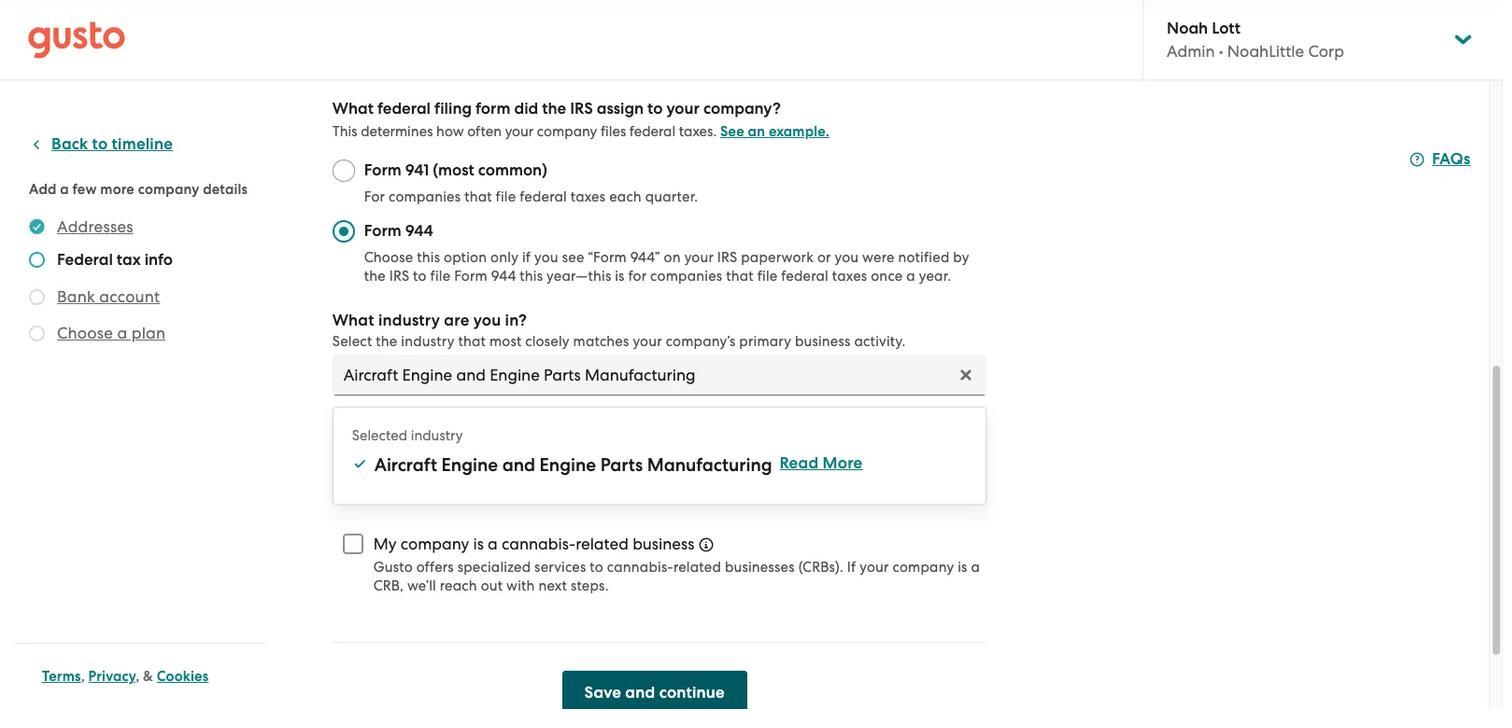 Task type: vqa. For each thing, say whether or not it's contained in the screenshot.
the topmost the
yes



Task type: locate. For each thing, give the bounding box(es) containing it.
what
[[332, 99, 374, 119], [332, 311, 374, 331]]

industry for selected
[[411, 428, 463, 445]]

1 horizontal spatial taxes
[[832, 268, 867, 285]]

you right or
[[835, 249, 859, 266]]

, left privacy
[[81, 669, 85, 686]]

is
[[615, 268, 625, 285], [473, 535, 484, 554], [958, 560, 967, 576]]

check image for choose
[[29, 326, 45, 342]]

this
[[332, 123, 357, 140]]

select
[[332, 334, 372, 350]]

federal up determines at top
[[377, 99, 431, 119]]

3 check image from the top
[[29, 326, 45, 342]]

specialized
[[457, 560, 531, 576]]

what industry are you in? select the industry that most closely matches your company's primary business activity.
[[332, 311, 906, 350]]

only
[[491, 249, 519, 266]]

check image down circle check 'icon' on the left top of the page
[[29, 252, 45, 268]]

reach
[[440, 578, 477, 595]]

industry for what
[[378, 311, 440, 331]]

save and continue button
[[562, 672, 747, 710]]

related up "steps."
[[576, 535, 629, 554]]

bank account
[[57, 288, 160, 306]]

taxes down "were"
[[832, 268, 867, 285]]

related left businesses
[[673, 560, 721, 576]]

2 vertical spatial industry
[[411, 428, 463, 445]]

0 vertical spatial the
[[542, 99, 566, 119]]

form for form 944
[[364, 221, 402, 241]]

each
[[609, 189, 642, 206]]

file inside form 941 (most common) for companies that file federal taxes each quarter.
[[496, 189, 516, 206]]

2 horizontal spatial you
[[835, 249, 859, 266]]

form 941 (most common) for companies that file federal taxes each quarter.
[[364, 161, 698, 206]]

filing
[[434, 99, 472, 119]]

business
[[795, 334, 851, 350], [633, 535, 695, 554]]

1 vertical spatial 944
[[491, 268, 516, 285]]

file down paperwork
[[757, 268, 778, 285]]

1 horizontal spatial you
[[534, 249, 558, 266]]

companies down on
[[650, 268, 722, 285]]

by
[[953, 249, 969, 266]]

form
[[364, 161, 402, 180], [364, 221, 402, 241], [454, 268, 488, 285]]

0 vertical spatial and
[[502, 455, 535, 476]]

1 horizontal spatial related
[[673, 560, 721, 576]]

admin
[[1167, 42, 1215, 61]]

engine
[[442, 455, 498, 476], [540, 455, 596, 476]]

if
[[522, 249, 531, 266]]

how
[[436, 123, 464, 140]]

back to timeline
[[51, 135, 173, 154]]

in?
[[505, 311, 527, 331]]

steps.
[[571, 578, 609, 595]]

1 vertical spatial related
[[673, 560, 721, 576]]

0 vertical spatial choose
[[364, 249, 413, 266]]

2 check image from the top
[[29, 290, 45, 305]]

federal down or
[[781, 268, 829, 285]]

2 what from the top
[[332, 311, 374, 331]]

related inside gusto offers specialized services to cannabis-related businesses (crbs). if your company is a crb, we'll reach out with next steps.
[[673, 560, 721, 576]]

0 vertical spatial cannabis-
[[502, 535, 576, 554]]

assign
[[597, 99, 644, 119]]

a
[[60, 181, 69, 198], [906, 268, 915, 285], [117, 324, 127, 343], [488, 535, 498, 554], [971, 560, 980, 576]]

2 vertical spatial the
[[376, 334, 397, 350]]

what up select
[[332, 311, 374, 331]]

to inside form 944 choose this option only if you see "form 944" on your irs paperwork or you were notified by the irs to file form 944 this year—this is for companies that file federal taxes once a year.
[[413, 268, 427, 285]]

1 horizontal spatial this
[[520, 268, 543, 285]]

0 horizontal spatial cannabis-
[[502, 535, 576, 554]]

form up for at left
[[364, 161, 402, 180]]

read more button
[[780, 453, 863, 476]]

1 vertical spatial cannabis-
[[607, 560, 673, 576]]

1 vertical spatial business
[[633, 535, 695, 554]]

0 horizontal spatial engine
[[442, 455, 498, 476]]

the inside what industry are you in? select the industry that most closely matches your company's primary business activity.
[[376, 334, 397, 350]]

taxes.
[[679, 123, 717, 140]]

engine left parts
[[540, 455, 596, 476]]

1 horizontal spatial business
[[795, 334, 851, 350]]

business left activity.
[[795, 334, 851, 350]]

federal tax info
[[57, 250, 173, 270]]

that
[[464, 189, 492, 206], [726, 268, 754, 285], [458, 334, 486, 350]]

companies down 941
[[389, 189, 461, 206]]

1 vertical spatial this
[[520, 268, 543, 285]]

to inside gusto offers specialized services to cannabis-related businesses (crbs). if your company is a crb, we'll reach out with next steps.
[[590, 560, 603, 576]]

1 horizontal spatial ,
[[136, 669, 140, 686]]

form for form 941 (most common)
[[364, 161, 402, 180]]

0 horizontal spatial is
[[473, 535, 484, 554]]

None checkbox
[[332, 524, 373, 565]]

0 vertical spatial taxes
[[571, 189, 606, 206]]

1 vertical spatial choose
[[57, 324, 113, 343]]

companies
[[389, 189, 461, 206], [650, 268, 722, 285]]

did
[[514, 99, 538, 119]]

check image left choose a plan
[[29, 326, 45, 342]]

my company is a cannabis-related business
[[373, 535, 695, 554]]

company right 'if'
[[893, 560, 954, 576]]

(most
[[433, 161, 474, 180]]

see
[[720, 123, 744, 140]]

form inside form 941 (most common) for companies that file federal taxes each quarter.
[[364, 161, 402, 180]]

0 vertical spatial related
[[576, 535, 629, 554]]

cannabis-
[[502, 535, 576, 554], [607, 560, 673, 576]]

form down option
[[454, 268, 488, 285]]

choose inside form 944 choose this option only if you see "form 944" on your irs paperwork or you were notified by the irs to file form 944 this year—this is for companies that file federal taxes once a year.
[[364, 249, 413, 266]]

that inside form 944 choose this option only if you see "form 944" on your irs paperwork or you were notified by the irs to file form 944 this year—this is for companies that file federal taxes once a year.
[[726, 268, 754, 285]]

1 horizontal spatial engine
[[540, 455, 596, 476]]

for
[[628, 268, 647, 285]]

cannabis- up "steps."
[[607, 560, 673, 576]]

0 horizontal spatial taxes
[[571, 189, 606, 206]]

and right save
[[625, 684, 655, 703]]

cannabis- inside gusto offers specialized services to cannabis-related businesses (crbs). if your company is a crb, we'll reach out with next steps.
[[607, 560, 673, 576]]

2 vertical spatial is
[[958, 560, 967, 576]]

see an example. button
[[720, 121, 830, 143]]

that inside form 941 (most common) for companies that file federal taxes each quarter.
[[464, 189, 492, 206]]

0 horizontal spatial business
[[633, 535, 695, 554]]

more
[[823, 454, 863, 474]]

1 horizontal spatial file
[[496, 189, 516, 206]]

home image
[[28, 21, 125, 58]]

0 vertical spatial industry
[[378, 311, 440, 331]]

1 vertical spatial what
[[332, 311, 374, 331]]

choose down for at left
[[364, 249, 413, 266]]

that down are
[[458, 334, 486, 350]]

what for what federal filing form did the irs assign to your company?
[[332, 99, 374, 119]]

0 horizontal spatial you
[[473, 311, 501, 331]]

2 horizontal spatial is
[[958, 560, 967, 576]]

back
[[51, 135, 88, 154]]

1 vertical spatial form
[[364, 221, 402, 241]]

2 vertical spatial irs
[[389, 268, 409, 285]]

0 vertical spatial business
[[795, 334, 851, 350]]

1 vertical spatial companies
[[650, 268, 722, 285]]

0 vertical spatial that
[[464, 189, 492, 206]]

determines
[[361, 123, 433, 140]]

944 down only
[[491, 268, 516, 285]]

federal down common)
[[520, 189, 567, 206]]

cannabis- up services
[[502, 535, 576, 554]]

terms , privacy , & cookies
[[42, 669, 209, 686]]

file
[[496, 189, 516, 206], [430, 268, 451, 285], [757, 268, 778, 285]]

, left &
[[136, 669, 140, 686]]

this down if on the left of page
[[520, 268, 543, 285]]

1 horizontal spatial irs
[[570, 99, 593, 119]]

1 vertical spatial industry
[[401, 334, 455, 350]]

2 horizontal spatial file
[[757, 268, 778, 285]]

primary
[[739, 334, 791, 350]]

the inside what federal filing form did the irs assign to your company? this determines how often your company files federal taxes. see an example.
[[542, 99, 566, 119]]

this left option
[[417, 249, 440, 266]]

1 vertical spatial and
[[625, 684, 655, 703]]

see
[[562, 249, 584, 266]]

company left files
[[537, 123, 597, 140]]

and up the my company is a cannabis-related business
[[502, 455, 535, 476]]

choose inside button
[[57, 324, 113, 343]]

1 what from the top
[[332, 99, 374, 119]]

bank
[[57, 288, 95, 306]]

1 vertical spatial irs
[[717, 249, 737, 266]]

1 horizontal spatial and
[[625, 684, 655, 703]]

1 horizontal spatial cannabis-
[[607, 560, 673, 576]]

1 vertical spatial the
[[364, 268, 386, 285]]

for
[[364, 189, 385, 206]]

is inside gusto offers specialized services to cannabis-related businesses (crbs). if your company is a crb, we'll reach out with next steps.
[[958, 560, 967, 576]]

this
[[417, 249, 440, 266], [520, 268, 543, 285]]

1 horizontal spatial is
[[615, 268, 625, 285]]

1 vertical spatial is
[[473, 535, 484, 554]]

0 horizontal spatial and
[[502, 455, 535, 476]]

related
[[576, 535, 629, 554], [673, 560, 721, 576]]

taxes left the each
[[571, 189, 606, 206]]

paperwork
[[741, 249, 814, 266]]

your right on
[[684, 249, 714, 266]]

0 vertical spatial what
[[332, 99, 374, 119]]

federal tax info list
[[29, 216, 259, 348]]

what inside what federal filing form did the irs assign to your company? this determines how often your company files federal taxes. see an example.
[[332, 99, 374, 119]]

you right if on the left of page
[[534, 249, 558, 266]]

example.
[[769, 123, 830, 140]]

company?
[[703, 99, 781, 119]]

choose down bank
[[57, 324, 113, 343]]

1 vertical spatial check image
[[29, 290, 45, 305]]

industry left are
[[378, 311, 440, 331]]

the up select
[[364, 268, 386, 285]]

what up the "this"
[[332, 99, 374, 119]]

industry down are
[[401, 334, 455, 350]]

1 horizontal spatial companies
[[650, 268, 722, 285]]

services
[[534, 560, 586, 576]]

to inside button
[[92, 135, 108, 154]]

check image
[[29, 252, 45, 268], [29, 290, 45, 305], [29, 326, 45, 342]]

that down paperwork
[[726, 268, 754, 285]]

were
[[862, 249, 895, 266]]

1 vertical spatial taxes
[[832, 268, 867, 285]]

form down for at left
[[364, 221, 402, 241]]

that down (most
[[464, 189, 492, 206]]

industry up aircraft
[[411, 428, 463, 445]]

0 horizontal spatial 944
[[405, 221, 433, 241]]

check image left bank
[[29, 290, 45, 305]]

0 horizontal spatial ,
[[81, 669, 85, 686]]

your up what industry are you in? field
[[633, 334, 662, 350]]

0 horizontal spatial irs
[[389, 268, 409, 285]]

0 vertical spatial check image
[[29, 252, 45, 268]]

0 vertical spatial companies
[[389, 189, 461, 206]]

0 vertical spatial this
[[417, 249, 440, 266]]

0 vertical spatial form
[[364, 161, 402, 180]]

944 down 941
[[405, 221, 433, 241]]

file down common)
[[496, 189, 516, 206]]

2 vertical spatial that
[[458, 334, 486, 350]]

0 vertical spatial is
[[615, 268, 625, 285]]

terms
[[42, 669, 81, 686]]

business up gusto offers specialized services to cannabis-related businesses (crbs). if your company is a crb, we'll reach out with next steps.
[[633, 535, 695, 554]]

0 horizontal spatial choose
[[57, 324, 113, 343]]

None radio
[[332, 160, 355, 182], [332, 220, 355, 243], [332, 160, 355, 182], [332, 220, 355, 243]]

to
[[647, 99, 663, 119], [92, 135, 108, 154], [413, 268, 427, 285], [590, 560, 603, 576]]

1 vertical spatial that
[[726, 268, 754, 285]]

0 horizontal spatial companies
[[389, 189, 461, 206]]

2 engine from the left
[[540, 455, 596, 476]]

gusto offers specialized services to cannabis-related businesses (crbs). if your company is a crb, we'll reach out with next steps.
[[373, 560, 980, 595]]

2 vertical spatial check image
[[29, 326, 45, 342]]

the right select
[[376, 334, 397, 350]]

your up taxes.
[[666, 99, 700, 119]]

0 vertical spatial irs
[[570, 99, 593, 119]]

noahlittle
[[1227, 42, 1304, 61]]

privacy link
[[88, 669, 136, 686]]

what inside what industry are you in? select the industry that most closely matches your company's primary business activity.
[[332, 311, 374, 331]]

once
[[871, 268, 903, 285]]

taxes
[[571, 189, 606, 206], [832, 268, 867, 285]]

944
[[405, 221, 433, 241], [491, 268, 516, 285]]

save
[[584, 684, 621, 703]]

your right 'if'
[[860, 560, 889, 576]]

bank account button
[[57, 286, 160, 308]]

1 horizontal spatial choose
[[364, 249, 413, 266]]

file down option
[[430, 268, 451, 285]]

engine right aircraft
[[442, 455, 498, 476]]

the right the did
[[542, 99, 566, 119]]

you up most
[[473, 311, 501, 331]]

choose a plan
[[57, 324, 166, 343]]



Task type: describe. For each thing, give the bounding box(es) containing it.
0 horizontal spatial related
[[576, 535, 629, 554]]

what for what industry are you in?
[[332, 311, 374, 331]]

year.
[[919, 268, 951, 285]]

federal inside form 941 (most common) for companies that file federal taxes each quarter.
[[520, 189, 567, 206]]

0 horizontal spatial this
[[417, 249, 440, 266]]

federal right files
[[630, 123, 676, 140]]

module__icon___go7vc image
[[352, 457, 367, 472]]

2 , from the left
[[136, 669, 140, 686]]

is inside form 944 choose this option only if you see "form 944" on your irs paperwork or you were notified by the irs to file form 944 this year—this is for companies that file federal taxes once a year.
[[615, 268, 625, 285]]

or
[[817, 249, 831, 266]]

matches
[[573, 334, 629, 350]]

faqs button
[[1410, 149, 1471, 171]]

1 check image from the top
[[29, 252, 45, 268]]

if
[[847, 560, 856, 576]]

businesses
[[725, 560, 795, 576]]

details
[[203, 181, 248, 198]]

closely
[[525, 334, 570, 350]]

taxes inside form 941 (most common) for companies that file federal taxes each quarter.
[[571, 189, 606, 206]]

selected industry
[[352, 428, 463, 445]]

with
[[506, 578, 535, 595]]

that inside what industry are you in? select the industry that most closely matches your company's primary business activity.
[[458, 334, 486, 350]]

a inside form 944 choose this option only if you see "form 944" on your irs paperwork or you were notified by the irs to file form 944 this year—this is for companies that file federal taxes once a year.
[[906, 268, 915, 285]]

privacy
[[88, 669, 136, 686]]

company's
[[666, 334, 736, 350]]

are
[[444, 311, 469, 331]]

save and continue
[[584, 684, 725, 703]]

your inside form 944 choose this option only if you see "form 944" on your irs paperwork or you were notified by the irs to file form 944 this year—this is for companies that file federal taxes once a year.
[[684, 249, 714, 266]]

2 vertical spatial form
[[454, 268, 488, 285]]

a inside gusto offers specialized services to cannabis-related businesses (crbs). if your company is a crb, we'll reach out with next steps.
[[971, 560, 980, 576]]

noah lott admin • noahlittle corp
[[1167, 19, 1344, 61]]

often
[[467, 123, 502, 140]]

add a few more company details
[[29, 181, 248, 198]]

941
[[405, 161, 429, 180]]

common)
[[478, 161, 547, 180]]

944"
[[630, 249, 660, 266]]

and inside button
[[625, 684, 655, 703]]

quarter.
[[645, 189, 698, 206]]

cookies
[[157, 669, 209, 686]]

aircraft engine and engine parts manufacturing read more
[[374, 454, 863, 476]]

federal inside form 944 choose this option only if you see "form 944" on your irs paperwork or you were notified by the irs to file form 944 this year—this is for companies that file federal taxes once a year.
[[781, 268, 829, 285]]

more
[[100, 181, 135, 198]]

company right more
[[138, 181, 199, 198]]

business inside what industry are you in? select the industry that most closely matches your company's primary business activity.
[[795, 334, 851, 350]]

option
[[444, 249, 487, 266]]

•
[[1219, 42, 1223, 61]]

continue
[[659, 684, 725, 703]]

and inside 'aircraft engine and engine parts manufacturing read more'
[[502, 455, 535, 476]]

circle check image
[[29, 216, 45, 238]]

1 horizontal spatial 944
[[491, 268, 516, 285]]

(crbs).
[[798, 560, 844, 576]]

an
[[748, 123, 765, 140]]

what federal filing form did the irs assign to your company? this determines how often your company files federal taxes. see an example.
[[332, 99, 830, 140]]

0 horizontal spatial file
[[430, 268, 451, 285]]

offers
[[416, 560, 454, 576]]

manufacturing
[[647, 455, 772, 476]]

1 , from the left
[[81, 669, 85, 686]]

the inside form 944 choose this option only if you see "form 944" on your irs paperwork or you were notified by the irs to file form 944 this year—this is for companies that file federal taxes once a year.
[[364, 268, 386, 285]]

files
[[601, 123, 626, 140]]

0 vertical spatial 944
[[405, 221, 433, 241]]

2 horizontal spatial irs
[[717, 249, 737, 266]]

your down the did
[[505, 123, 534, 140]]

form 944 choose this option only if you see "form 944" on your irs paperwork or you were notified by the irs to file form 944 this year—this is for companies that file federal taxes once a year.
[[364, 221, 969, 285]]

company inside what federal filing form did the irs assign to your company? this determines how often your company files federal taxes. see an example.
[[537, 123, 597, 140]]

on
[[664, 249, 681, 266]]

cookies button
[[157, 666, 209, 689]]

out
[[481, 578, 503, 595]]

What industry are you in? field
[[332, 355, 986, 396]]

parts
[[600, 455, 643, 476]]

faqs
[[1432, 149, 1471, 169]]

notified
[[898, 249, 950, 266]]

account
[[99, 288, 160, 306]]

a inside button
[[117, 324, 127, 343]]

1 engine from the left
[[442, 455, 498, 476]]

selected
[[352, 428, 407, 445]]

company up offers
[[400, 535, 469, 554]]

to inside what federal filing form did the irs assign to your company? this determines how often your company files federal taxes. see an example.
[[647, 99, 663, 119]]

"form
[[588, 249, 627, 266]]

crb,
[[373, 578, 404, 595]]

federal
[[57, 250, 113, 270]]

terms link
[[42, 669, 81, 686]]

companies inside form 941 (most common) for companies that file federal taxes each quarter.
[[389, 189, 461, 206]]

taxes inside form 944 choose this option only if you see "form 944" on your irs paperwork or you were notified by the irs to file form 944 this year—this is for companies that file federal taxes once a year.
[[832, 268, 867, 285]]

back to timeline button
[[29, 134, 173, 156]]

lott
[[1212, 19, 1240, 38]]

year—this
[[547, 268, 611, 285]]

timeline
[[112, 135, 173, 154]]

your inside gusto offers specialized services to cannabis-related businesses (crbs). if your company is a crb, we'll reach out with next steps.
[[860, 560, 889, 576]]

most
[[489, 334, 522, 350]]

aircraft
[[374, 455, 437, 476]]

next
[[539, 578, 567, 595]]

choose a plan button
[[57, 322, 166, 345]]

addresses button
[[57, 216, 133, 238]]

few
[[73, 181, 97, 198]]

companies inside form 944 choose this option only if you see "form 944" on your irs paperwork or you were notified by the irs to file form 944 this year—this is for companies that file federal taxes once a year.
[[650, 268, 722, 285]]

we'll
[[407, 578, 436, 595]]

irs inside what federal filing form did the irs assign to your company? this determines how often your company files federal taxes. see an example.
[[570, 99, 593, 119]]

read
[[780, 454, 819, 474]]

plan
[[131, 324, 166, 343]]

addresses
[[57, 218, 133, 236]]

noah
[[1167, 19, 1208, 38]]

gusto
[[373, 560, 413, 576]]

your inside what industry are you in? select the industry that most closely matches your company's primary business activity.
[[633, 334, 662, 350]]

activity.
[[854, 334, 906, 350]]

check image for bank
[[29, 290, 45, 305]]

you inside what industry are you in? select the industry that most closely matches your company's primary business activity.
[[473, 311, 501, 331]]

my
[[373, 535, 397, 554]]

add
[[29, 181, 57, 198]]

company inside gusto offers specialized services to cannabis-related businesses (crbs). if your company is a crb, we'll reach out with next steps.
[[893, 560, 954, 576]]

&
[[143, 669, 153, 686]]



